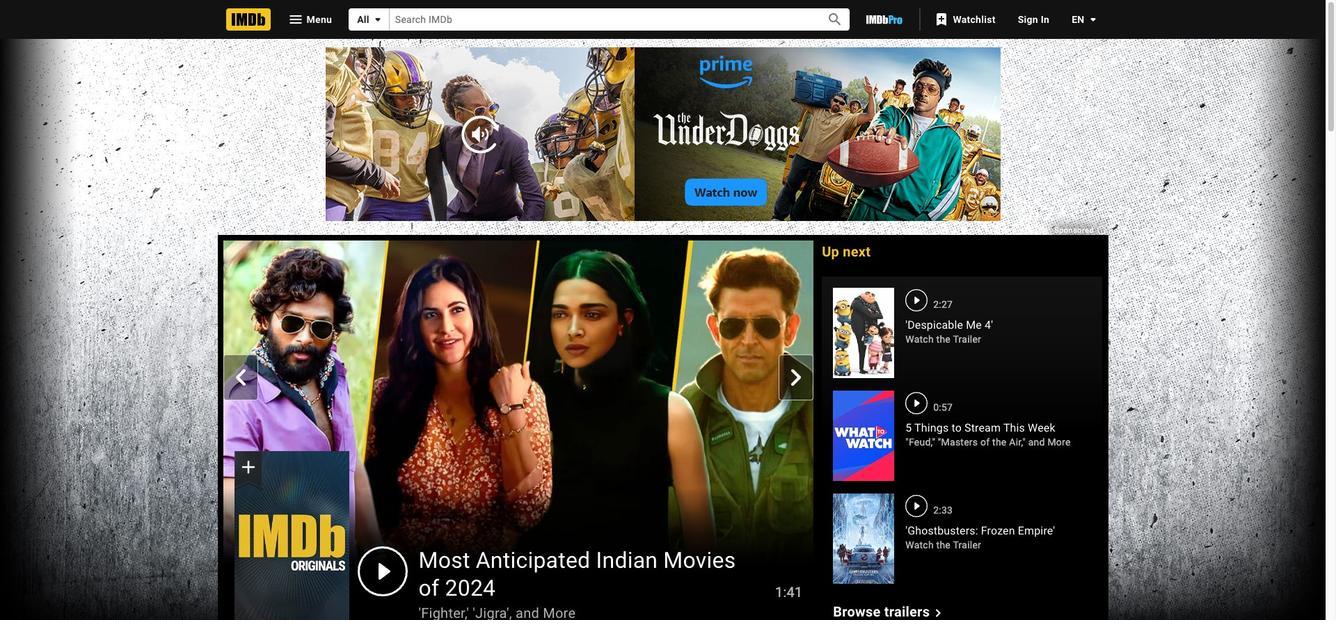 Task type: locate. For each thing, give the bounding box(es) containing it.
me
[[966, 319, 982, 332]]

more
[[1048, 437, 1071, 448]]

of
[[981, 437, 990, 448], [419, 575, 439, 602]]

watch
[[906, 334, 934, 345], [906, 540, 934, 551]]

sign
[[1018, 14, 1038, 25]]

the
[[936, 334, 951, 345], [992, 437, 1007, 448], [936, 540, 951, 551]]

most anticipated indian movies of 2024 image
[[223, 241, 814, 573], [234, 452, 349, 621], [234, 452, 349, 621]]

2:27
[[933, 299, 953, 310]]

the inside 'despicable me 4' watch the trailer
[[936, 334, 951, 345]]

the down ''despicable'
[[936, 334, 951, 345]]

stream
[[965, 422, 1001, 435]]

watch inside 'despicable me 4' watch the trailer
[[906, 334, 934, 345]]

none field inside the all search field
[[390, 9, 811, 30]]

most
[[419, 547, 470, 574]]

0 vertical spatial of
[[981, 437, 990, 448]]

0 vertical spatial the
[[936, 334, 951, 345]]

arrow drop down image right the in
[[1085, 11, 1101, 28]]

trailer
[[953, 334, 981, 345], [953, 540, 981, 551]]

1 vertical spatial of
[[419, 575, 439, 602]]

arrow drop down image inside en "button"
[[1085, 11, 1101, 28]]

trailer inside 'ghostbusters: frozen empire' watch the trailer
[[953, 540, 981, 551]]

movies
[[664, 547, 736, 574]]

watchlist
[[953, 14, 996, 25]]

and
[[1028, 437, 1045, 448]]

trailer inside 'despicable me 4' watch the trailer
[[953, 334, 981, 345]]

0:57
[[933, 402, 953, 413]]

1 arrow drop down image from the left
[[369, 11, 386, 28]]

sponsored
[[1054, 226, 1096, 235]]

2 watch from the top
[[906, 540, 934, 551]]

arrow drop down image
[[369, 11, 386, 28], [1085, 11, 1101, 28]]

'despicable
[[906, 319, 963, 332]]

in
[[1041, 14, 1050, 25]]

'ghostbusters: frozen empire' watch the trailer
[[906, 525, 1055, 551]]

1 vertical spatial watch
[[906, 540, 934, 551]]

4'
[[985, 319, 993, 332]]

menu
[[307, 14, 332, 25]]

watch for 'ghostbusters: frozen empire'
[[906, 540, 934, 551]]

the for frozen
[[936, 540, 951, 551]]

trailer down 'ghostbusters:
[[953, 540, 981, 551]]

watch inside 'ghostbusters: frozen empire' watch the trailer
[[906, 540, 934, 551]]

all
[[357, 14, 369, 25]]

en
[[1072, 14, 1085, 25]]

chevron left inline image
[[232, 370, 249, 386]]

1 watch from the top
[[906, 334, 934, 345]]

1 vertical spatial trailer
[[953, 540, 981, 551]]

watch down 'ghostbusters:
[[906, 540, 934, 551]]

this
[[1004, 422, 1025, 435]]

0 vertical spatial watch
[[906, 334, 934, 345]]

next
[[843, 244, 871, 260]]

the inside 'ghostbusters: frozen empire' watch the trailer
[[936, 540, 951, 551]]

ghostbusters: frozen empire image
[[833, 494, 894, 585]]

5 things to stream this week "feud," "masters of the air," and more
[[906, 422, 1071, 448]]

2 trailer from the top
[[953, 540, 981, 551]]

trailer down me
[[953, 334, 981, 345]]

1 trailer from the top
[[953, 334, 981, 345]]

trailers
[[884, 604, 930, 620]]

group
[[234, 452, 349, 621]]

arrow drop down image right menu
[[369, 11, 386, 28]]

1:41
[[775, 584, 803, 601]]

1 horizontal spatial of
[[981, 437, 990, 448]]

arrow drop down image for en
[[1085, 11, 1101, 28]]

the for me
[[936, 334, 951, 345]]

arrow drop down image inside all "button"
[[369, 11, 386, 28]]

menu button
[[276, 8, 343, 31]]

2 vertical spatial the
[[936, 540, 951, 551]]

of down stream
[[981, 437, 990, 448]]

of down most
[[419, 575, 439, 602]]

2 arrow drop down image from the left
[[1085, 11, 1101, 28]]

the left air,"
[[992, 437, 1007, 448]]

watch down ''despicable'
[[906, 334, 934, 345]]

0 vertical spatial trailer
[[953, 334, 981, 345]]

the down 'ghostbusters:
[[936, 540, 951, 551]]

5
[[906, 422, 912, 435]]

0 horizontal spatial of
[[419, 575, 439, 602]]

'ghostbusters:
[[906, 525, 978, 538]]

0 horizontal spatial arrow drop down image
[[369, 11, 386, 28]]

of inside 5 things to stream this week "feud," "masters of the air," and more
[[981, 437, 990, 448]]

1 vertical spatial the
[[992, 437, 1007, 448]]

1 horizontal spatial arrow drop down image
[[1085, 11, 1101, 28]]

things
[[915, 422, 949, 435]]

most anticipated indian movies of 2024
[[419, 547, 736, 602]]

2:33
[[933, 505, 953, 516]]

None field
[[390, 9, 811, 30]]



Task type: vqa. For each thing, say whether or not it's contained in the screenshot.
air,"
yes



Task type: describe. For each thing, give the bounding box(es) containing it.
watchlist button
[[927, 7, 1007, 32]]

trailer for 'despicable
[[953, 334, 981, 345]]

browse
[[833, 604, 881, 620]]

arrow drop down image for all
[[369, 11, 386, 28]]

anticipated
[[476, 547, 590, 574]]

submit search image
[[827, 11, 843, 28]]

to
[[952, 422, 962, 435]]

despicable me 4 image
[[833, 288, 894, 379]]

frozen
[[981, 525, 1015, 538]]

up next
[[822, 244, 871, 260]]

2024
[[445, 575, 496, 602]]

en button
[[1061, 7, 1101, 32]]

browse trailers
[[833, 604, 930, 620]]

sign in
[[1018, 14, 1050, 25]]

chevron right image
[[930, 605, 947, 621]]

trailer for 'ghostbusters:
[[953, 540, 981, 551]]

watch for 'despicable me 4'
[[906, 334, 934, 345]]

All search field
[[349, 8, 850, 31]]

browse trailers link
[[833, 604, 947, 621]]

the inside 5 things to stream this week "feud," "masters of the air," and more
[[992, 437, 1007, 448]]

indian
[[596, 547, 658, 574]]

most anticipated indian movies of 2024 element
[[223, 241, 814, 621]]

most anticipated indian movies of 2024 group
[[223, 241, 814, 621]]

week
[[1028, 422, 1056, 435]]

sponsored content section
[[0, 0, 1331, 621]]

all button
[[349, 8, 390, 31]]

home image
[[226, 8, 270, 31]]

'despicable me 4' watch the trailer
[[906, 319, 993, 345]]

empire'
[[1018, 525, 1055, 538]]

watchlist image
[[934, 11, 950, 28]]

5 things to watch for the week of jan. 29 image
[[833, 391, 894, 482]]

"masters
[[938, 437, 978, 448]]

air,"
[[1009, 437, 1026, 448]]

"feud,"
[[906, 437, 935, 448]]

of inside most anticipated indian movies of 2024
[[419, 575, 439, 602]]

sign in button
[[1007, 7, 1061, 32]]

chevron right inline image
[[788, 370, 805, 386]]

Search IMDb text field
[[390, 9, 811, 30]]

up
[[822, 244, 839, 260]]

menu image
[[287, 11, 304, 28]]



